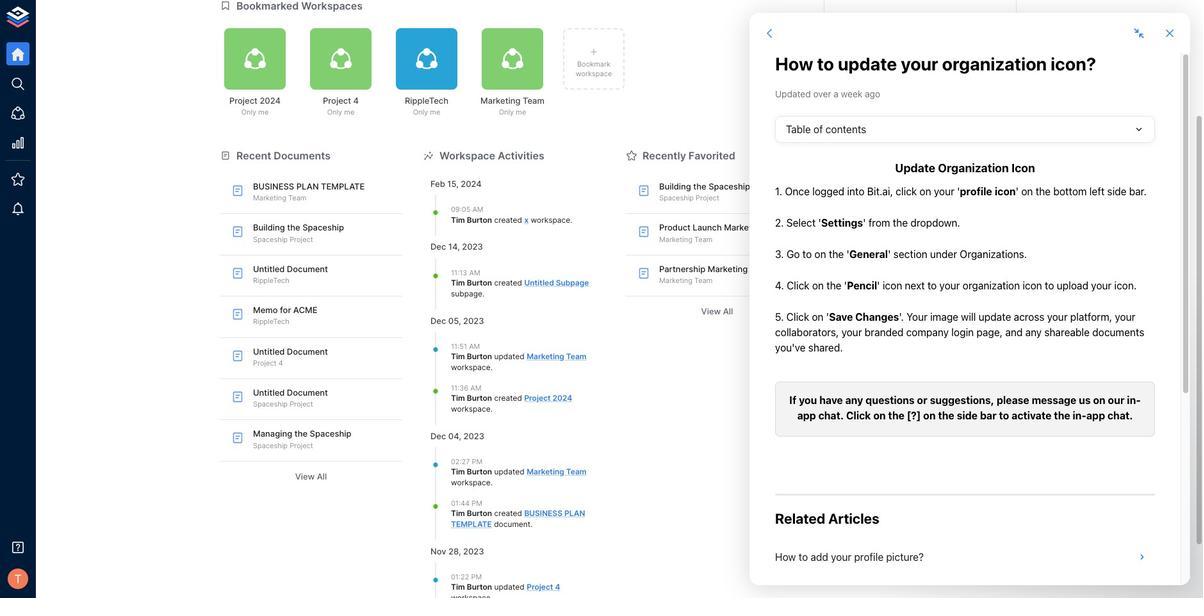 Task type: vqa. For each thing, say whether or not it's contained in the screenshot.


Task type: describe. For each thing, give the bounding box(es) containing it.
01:22
[[451, 573, 469, 582]]

am for project
[[470, 384, 482, 393]]

pm for marketing
[[472, 457, 483, 466]]

recently favorited
[[643, 149, 735, 162]]

0 vertical spatial plan
[[767, 223, 784, 233]]

burton for 02:27 pm tim burton updated marketing team workspace .
[[467, 467, 492, 477]]

bookmark
[[577, 59, 611, 68]]

2024 inside project 2024 only me
[[260, 95, 281, 106]]

2024 inside 11:36 am tim burton created project 2024 workspace .
[[553, 394, 572, 403]]

launch
[[693, 223, 722, 233]]

team inside marketing team only me
[[523, 95, 545, 106]]

subpage
[[451, 289, 483, 298]]

01:22 pm tim burton updated project 4
[[451, 573, 560, 592]]

02:27
[[451, 457, 470, 466]]

updated for document
[[494, 467, 525, 477]]

untitled subpage link
[[524, 278, 589, 288]]

1 vertical spatial 2024
[[461, 179, 482, 189]]

team inside 02:27 pm tim burton updated marketing team workspace .
[[566, 467, 587, 477]]

11:51
[[451, 342, 467, 351]]

workspace activities
[[440, 149, 545, 162]]

business plan template
[[451, 509, 585, 529]]

6 burton from the top
[[467, 509, 492, 519]]

09:05 am tim burton created x workspace .
[[451, 205, 573, 225]]

feb
[[431, 179, 445, 189]]

partnership marketing plan marketing team
[[659, 264, 767, 285]]

project 2024 link
[[524, 394, 572, 403]]

spaceship up untitled document rippletech
[[253, 235, 288, 244]]

memo
[[253, 305, 278, 315]]

rippletech only me
[[405, 95, 449, 117]]

partnership
[[659, 264, 706, 274]]

0 horizontal spatial view all button
[[220, 467, 402, 487]]

untitled for untitled document spaceship project
[[253, 388, 285, 398]]

untitled document project 4
[[253, 346, 328, 368]]

am for x
[[473, 205, 484, 214]]

recent
[[236, 149, 271, 162]]

all for "view all" button to the left
[[317, 472, 327, 482]]

recent documents
[[236, 149, 331, 162]]

project 4 only me
[[323, 95, 359, 117]]

01:44
[[451, 499, 470, 508]]

spaceship down business plan template marketing team
[[303, 223, 344, 233]]

managing
[[253, 429, 292, 439]]

marketing down the partnership
[[659, 276, 693, 285]]

tim for 09:05 am tim burton created x workspace .
[[451, 215, 465, 225]]

template for business plan template
[[451, 520, 492, 529]]

the for building the spaceship spaceship project
[[287, 223, 300, 233]]

4 created from the top
[[494, 509, 522, 519]]

dec for dec 14, 2023
[[431, 242, 446, 252]]

me inside rippletech only me
[[430, 108, 440, 117]]

project inside 11:36 am tim burton created project 2024 workspace .
[[524, 394, 551, 403]]

team inside business plan template marketing team
[[288, 194, 307, 203]]

template for business plan template marketing team
[[321, 181, 365, 192]]

dec for dec 04, 2023
[[431, 431, 446, 441]]

team inside partnership marketing plan marketing team
[[695, 276, 713, 285]]

feb 15, 2024
[[431, 179, 482, 189]]

marketing team only me
[[481, 95, 545, 117]]

view all for "view all" button to the left
[[295, 472, 327, 482]]

11
[[978, 63, 986, 72]]

plan for business plan template marketing team
[[296, 181, 319, 192]]

. for 11:51 am tim burton updated marketing team workspace .
[[491, 363, 493, 372]]

nov 28, 2023
[[431, 546, 484, 557]]

recently
[[643, 149, 686, 162]]

project inside 'building the spaceship spaceship project'
[[290, 235, 313, 244]]

team inside 11:51 am tim burton updated marketing team workspace .
[[566, 352, 587, 361]]

15,
[[447, 179, 459, 189]]

product launch marketing plan
[[659, 223, 784, 233]]

subpage
[[556, 278, 589, 288]]

project 4 link
[[527, 583, 560, 592]]

1 vertical spatial pm
[[472, 499, 483, 508]]

memo for acme rippletech
[[253, 305, 318, 326]]

burton for 09:05 am tim burton created x workspace .
[[467, 215, 492, 225]]

workspace inside 09:05 am tim burton created x workspace .
[[531, 215, 570, 225]]

14,
[[448, 242, 460, 252]]

0 vertical spatial rippletech
[[405, 95, 449, 106]]

. for 11:13 am tim burton created untitled subpage subpage .
[[483, 289, 485, 298]]

spaceship down untitled document spaceship project
[[310, 429, 351, 439]]

upgrade button
[[892, 108, 949, 132]]

workspace inside "button"
[[576, 69, 612, 78]]

02:27 pm tim burton updated marketing team workspace .
[[451, 457, 587, 488]]

t button
[[4, 565, 32, 593]]

11:36
[[451, 384, 468, 393]]

created for x
[[494, 215, 522, 225]]

business plan template marketing team
[[253, 181, 365, 203]]

workspace for 11:36 am tim burton created project 2024 workspace .
[[451, 404, 491, 414]]

marketing inside marketing team only me
[[481, 95, 521, 106]]

/
[[988, 63, 990, 72]]

am for marketing
[[469, 342, 480, 351]]

me for marketing team
[[516, 108, 526, 117]]

document
[[494, 520, 531, 529]]

1 help image from the top
[[824, 168, 1017, 219]]

burton for 01:22 pm tim burton updated project 4
[[467, 583, 492, 592]]

document for untitled document rippletech
[[287, 264, 328, 274]]

project inside untitled document project 4
[[253, 359, 277, 368]]

project inside untitled document spaceship project
[[290, 400, 313, 409]]

05,
[[448, 316, 461, 326]]

activities
[[498, 149, 545, 162]]

dec for dec 05, 2023
[[431, 316, 446, 326]]

spaceship down managing
[[253, 441, 288, 450]]

marketing team
[[659, 235, 713, 244]]

burton for 11:36 am tim burton created project 2024 workspace .
[[467, 394, 492, 403]]

untitled document rippletech
[[253, 264, 328, 285]]

dec 05, 2023
[[431, 316, 484, 326]]

building for building the spaceship
[[659, 181, 691, 192]]

only inside rippletech only me
[[413, 108, 428, 117]]

x
[[524, 215, 529, 225]]

marketing inside business plan template marketing team
[[253, 194, 286, 203]]



Task type: locate. For each thing, give the bounding box(es) containing it.
plan for business plan template
[[564, 509, 585, 519]]

1 vertical spatial view all button
[[220, 467, 402, 487]]

1 vertical spatial dec
[[431, 316, 446, 326]]

rippletech inside memo for acme rippletech
[[253, 317, 289, 326]]

workspace inside 11:51 am tim burton updated marketing team workspace .
[[451, 363, 491, 372]]

1 burton from the top
[[467, 215, 492, 225]]

5 tim from the top
[[451, 467, 465, 477]]

created inside 09:05 am tim burton created x workspace .
[[494, 215, 522, 225]]

document
[[287, 264, 328, 274], [287, 346, 328, 357], [287, 388, 328, 398]]

2 tim from the top
[[451, 278, 465, 288]]

1 vertical spatial 4
[[279, 359, 283, 368]]

spaceship project
[[659, 194, 719, 203]]

am right 11:51
[[469, 342, 480, 351]]

01:44 pm
[[451, 499, 483, 508]]

documents
[[840, 63, 881, 72], [274, 149, 331, 162]]

created left x
[[494, 215, 522, 225]]

2 burton from the top
[[467, 278, 492, 288]]

untitled up managing
[[253, 388, 285, 398]]

0 vertical spatial template
[[321, 181, 365, 192]]

1 horizontal spatial view all button
[[626, 302, 809, 322]]

4 burton from the top
[[467, 394, 492, 403]]

am inside 11:13 am tim burton created untitled subpage subpage .
[[469, 268, 480, 277]]

7 tim from the top
[[451, 583, 465, 592]]

tim inside 01:22 pm tim burton updated project 4
[[451, 583, 465, 592]]

11:13 am tim burton created untitled subpage subpage .
[[451, 268, 589, 298]]

building inside 'building the spaceship spaceship project'
[[253, 223, 285, 233]]

untitled for untitled document rippletech
[[253, 264, 285, 274]]

workspace
[[576, 69, 612, 78], [531, 215, 570, 225], [451, 363, 491, 372], [451, 404, 491, 414], [451, 478, 491, 488]]

document inside untitled document spaceship project
[[287, 388, 328, 398]]

2 only from the left
[[327, 108, 342, 117]]

plan inside business plan template
[[564, 509, 585, 519]]

0 vertical spatial building
[[659, 181, 691, 192]]

2024
[[260, 95, 281, 106], [461, 179, 482, 189], [553, 394, 572, 403]]

burton for 11:51 am tim burton updated marketing team workspace .
[[467, 352, 492, 361]]

3 document from the top
[[287, 388, 328, 398]]

rippletech
[[405, 95, 449, 106], [253, 276, 289, 285], [253, 317, 289, 326]]

untitled
[[253, 264, 285, 274], [524, 278, 554, 288], [253, 346, 285, 357], [253, 388, 285, 398]]

tim down 01:44
[[451, 509, 465, 519]]

pm inside 01:22 pm tim burton updated project 4
[[471, 573, 482, 582]]

1 horizontal spatial 4
[[353, 95, 359, 106]]

view all for the topmost "view all" button
[[701, 306, 733, 317]]

11 / 10
[[978, 63, 1001, 72]]

1 horizontal spatial building
[[659, 181, 691, 192]]

am inside 11:51 am tim burton updated marketing team workspace .
[[469, 342, 480, 351]]

t
[[14, 572, 22, 586]]

pm for project
[[471, 573, 482, 582]]

the inside 'building the spaceship spaceship project'
[[287, 223, 300, 233]]

3 dec from the top
[[431, 431, 446, 441]]

am inside 11:36 am tim burton created project 2024 workspace .
[[470, 384, 482, 393]]

business up document
[[524, 509, 563, 519]]

for
[[280, 305, 291, 315]]

am
[[473, 205, 484, 214], [469, 268, 480, 277], [469, 342, 480, 351], [470, 384, 482, 393]]

updated inside 02:27 pm tim burton updated marketing team workspace .
[[494, 467, 525, 477]]

upgrade
[[902, 114, 939, 125]]

2 vertical spatial 2024
[[553, 394, 572, 403]]

10
[[993, 63, 1001, 72]]

the inside managing the spaceship spaceship project
[[295, 429, 308, 439]]

updated for workspace
[[494, 352, 525, 361]]

workspace for 02:27 pm tim burton updated marketing team workspace .
[[451, 478, 491, 488]]

spaceship up managing
[[253, 400, 288, 409]]

all down managing the spaceship spaceship project
[[317, 472, 327, 482]]

1 updated from the top
[[494, 352, 525, 361]]

3 me from the left
[[430, 108, 440, 117]]

2 updated from the top
[[494, 467, 525, 477]]

2023 right 14,
[[462, 242, 483, 252]]

spaceship up product
[[659, 194, 694, 203]]

created inside 11:13 am tim burton created untitled subpage subpage .
[[494, 278, 522, 288]]

1 vertical spatial building
[[253, 223, 285, 233]]

2 vertical spatial document
[[287, 388, 328, 398]]

0 vertical spatial 4
[[353, 95, 359, 106]]

3 only from the left
[[413, 108, 428, 117]]

the up spaceship project
[[694, 181, 707, 192]]

2023 right 05,
[[463, 316, 484, 326]]

dec 04, 2023
[[431, 431, 485, 441]]

5 burton from the top
[[467, 467, 492, 477]]

untitled inside untitled document project 4
[[253, 346, 285, 357]]

business for business plan template marketing team
[[253, 181, 294, 192]]

. inside 11:36 am tim burton created project 2024 workspace .
[[491, 404, 493, 414]]

2 created from the top
[[494, 278, 522, 288]]

4 help image from the top
[[824, 362, 1017, 413]]

workspace for 11:51 am tim burton updated marketing team workspace .
[[451, 363, 491, 372]]

3 tim from the top
[[451, 352, 465, 361]]

burton inside 11:36 am tim burton created project 2024 workspace .
[[467, 394, 492, 403]]

burton down '01:22'
[[467, 583, 492, 592]]

burton inside 02:27 pm tim burton updated marketing team workspace .
[[467, 467, 492, 477]]

tim down 11:36
[[451, 394, 465, 403]]

project inside managing the spaceship spaceship project
[[290, 441, 313, 450]]

28,
[[449, 546, 461, 557]]

updated
[[494, 352, 525, 361], [494, 467, 525, 477], [494, 583, 525, 592]]

1 horizontal spatial plan
[[564, 509, 585, 519]]

spaceship inside untitled document spaceship project
[[253, 400, 288, 409]]

plan
[[296, 181, 319, 192], [564, 509, 585, 519]]

document down 'building the spaceship spaceship project'
[[287, 264, 328, 274]]

dialog
[[750, 13, 1191, 586]]

marketing inside 02:27 pm tim burton updated marketing team workspace .
[[527, 467, 564, 477]]

0 horizontal spatial all
[[317, 472, 327, 482]]

1 vertical spatial plan
[[564, 509, 585, 519]]

1 dec from the top
[[431, 242, 446, 252]]

workspace
[[440, 149, 495, 162]]

dec left '04,'
[[431, 431, 446, 441]]

11:51 am tim burton updated marketing team workspace .
[[451, 342, 587, 372]]

am inside 09:05 am tim burton created x workspace .
[[473, 205, 484, 214]]

created
[[494, 215, 522, 225], [494, 278, 522, 288], [494, 394, 522, 403], [494, 509, 522, 519]]

2 vertical spatial dec
[[431, 431, 446, 441]]

business inside business plan template marketing team
[[253, 181, 294, 192]]

burton
[[467, 215, 492, 225], [467, 278, 492, 288], [467, 352, 492, 361], [467, 394, 492, 403], [467, 467, 492, 477], [467, 509, 492, 519], [467, 583, 492, 592]]

project 2024 only me
[[229, 95, 281, 117]]

view all button down partnership marketing plan marketing team
[[626, 302, 809, 322]]

spaceship down favorited
[[709, 181, 750, 192]]

1 vertical spatial marketing team link
[[527, 467, 587, 477]]

0 horizontal spatial view
[[295, 472, 315, 482]]

view all down partnership marketing plan marketing team
[[701, 306, 733, 317]]

tim down the 02:27
[[451, 467, 465, 477]]

workspace right x link
[[531, 215, 570, 225]]

1 vertical spatial all
[[317, 472, 327, 482]]

marketing team link for project 2024
[[527, 352, 587, 361]]

updated left project 4 link
[[494, 583, 525, 592]]

untitled for untitled document project 4
[[253, 346, 285, 357]]

1 vertical spatial documents
[[274, 149, 331, 162]]

burton inside 09:05 am tim burton created x workspace .
[[467, 215, 492, 225]]

marketing inside 11:51 am tim burton updated marketing team workspace .
[[527, 352, 564, 361]]

11:13
[[451, 268, 467, 277]]

building the spaceship
[[659, 181, 750, 192]]

1 created from the top
[[494, 215, 522, 225]]

tim burton created
[[451, 509, 524, 519]]

me inside marketing team only me
[[516, 108, 526, 117]]

documents up business plan template marketing team
[[274, 149, 331, 162]]

documents used
[[840, 63, 903, 72]]

0 vertical spatial all
[[723, 306, 733, 317]]

tim inside 11:36 am tim burton created project 2024 workspace .
[[451, 394, 465, 403]]

3 burton from the top
[[467, 352, 492, 361]]

view down managing the spaceship spaceship project
[[295, 472, 315, 482]]

marketing up workspace activities
[[481, 95, 521, 106]]

view for "view all" button to the left
[[295, 472, 315, 482]]

business inside business plan template
[[524, 509, 563, 519]]

4 inside 01:22 pm tim burton updated project 4
[[555, 583, 560, 592]]

tim inside 11:51 am tim burton updated marketing team workspace .
[[451, 352, 465, 361]]

plan inside partnership marketing plan marketing team
[[750, 264, 767, 274]]

document inside untitled document project 4
[[287, 346, 328, 357]]

created inside 11:36 am tim burton created project 2024 workspace .
[[494, 394, 522, 403]]

marketing team link for business plan template
[[527, 467, 587, 477]]

nov
[[431, 546, 446, 557]]

0 horizontal spatial plan
[[296, 181, 319, 192]]

only for project 4
[[327, 108, 342, 117]]

tim for 11:51 am tim burton updated marketing team workspace .
[[451, 352, 465, 361]]

2 document from the top
[[287, 346, 328, 357]]

3 updated from the top
[[494, 583, 525, 592]]

document inside untitled document rippletech
[[287, 264, 328, 274]]

updated inside 01:22 pm tim burton updated project 4
[[494, 583, 525, 592]]

dec left 05,
[[431, 316, 446, 326]]

1 vertical spatial plan
[[750, 264, 767, 274]]

burton inside 11:13 am tim burton created untitled subpage subpage .
[[467, 278, 492, 288]]

burton down the 02:27
[[467, 467, 492, 477]]

view down partnership marketing plan marketing team
[[701, 306, 721, 317]]

0 vertical spatial business
[[253, 181, 294, 192]]

workspace inside 02:27 pm tim burton updated marketing team workspace .
[[451, 478, 491, 488]]

created for untitled
[[494, 278, 522, 288]]

dec 14, 2023
[[431, 242, 483, 252]]

2 vertical spatial the
[[295, 429, 308, 439]]

the right managing
[[295, 429, 308, 439]]

0 vertical spatial plan
[[296, 181, 319, 192]]

only inside project 4 only me
[[327, 108, 342, 117]]

the for managing the spaceship spaceship project
[[295, 429, 308, 439]]

2 vertical spatial pm
[[471, 573, 482, 582]]

only inside marketing team only me
[[499, 108, 514, 117]]

burton for 11:13 am tim burton created untitled subpage subpage .
[[467, 278, 492, 288]]

building up spaceship project
[[659, 181, 691, 192]]

2023
[[462, 242, 483, 252], [463, 316, 484, 326], [464, 431, 485, 441], [463, 546, 484, 557]]

2 horizontal spatial 2024
[[553, 394, 572, 403]]

1 tim from the top
[[451, 215, 465, 225]]

tim inside 09:05 am tim burton created x workspace .
[[451, 215, 465, 225]]

2023 for nov 28, 2023
[[463, 546, 484, 557]]

0 vertical spatial documents
[[840, 63, 881, 72]]

untitled up the memo
[[253, 264, 285, 274]]

. inside 02:27 pm tim burton updated marketing team workspace .
[[491, 478, 493, 488]]

04,
[[448, 431, 461, 441]]

untitled document spaceship project
[[253, 388, 328, 409]]

0 vertical spatial the
[[694, 181, 707, 192]]

business for business plan template
[[524, 509, 563, 519]]

pm inside 02:27 pm tim burton updated marketing team workspace .
[[472, 457, 483, 466]]

1 horizontal spatial view all
[[701, 306, 733, 317]]

4 only from the left
[[499, 108, 514, 117]]

plan inside business plan template marketing team
[[296, 181, 319, 192]]

0 vertical spatial view all
[[701, 306, 733, 317]]

project
[[229, 95, 258, 106], [323, 95, 351, 106], [696, 194, 719, 203], [290, 235, 313, 244], [253, 359, 277, 368], [524, 394, 551, 403], [290, 400, 313, 409], [290, 441, 313, 450], [527, 583, 553, 592]]

11:36 am tim burton created project 2024 workspace .
[[451, 384, 572, 414]]

1 me from the left
[[258, 108, 269, 117]]

0 horizontal spatial template
[[321, 181, 365, 192]]

marketing down recent documents
[[253, 194, 286, 203]]

tim
[[451, 215, 465, 225], [451, 278, 465, 288], [451, 352, 465, 361], [451, 394, 465, 403], [451, 467, 465, 477], [451, 509, 465, 519], [451, 583, 465, 592]]

created up document . at the bottom left of the page
[[494, 509, 522, 519]]

marketing
[[481, 95, 521, 106], [253, 194, 286, 203], [724, 223, 764, 233], [659, 235, 693, 244], [708, 264, 748, 274], [659, 276, 693, 285], [527, 352, 564, 361], [527, 467, 564, 477]]

0 vertical spatial marketing team link
[[527, 352, 587, 361]]

updated up 11:36 am tim burton created project 2024 workspace .
[[494, 352, 525, 361]]

workspace up 01:44 pm
[[451, 478, 491, 488]]

untitled inside untitled document spaceship project
[[253, 388, 285, 398]]

documents left used at the top right
[[840, 63, 881, 72]]

3 help image from the top
[[824, 297, 1017, 348]]

building up untitled document rippletech
[[253, 223, 285, 233]]

project inside 01:22 pm tim burton updated project 4
[[527, 583, 553, 592]]

0 horizontal spatial 4
[[279, 359, 283, 368]]

am right 11:13 in the top left of the page
[[469, 268, 480, 277]]

marketing up business plan template
[[527, 467, 564, 477]]

1 marketing team link from the top
[[527, 352, 587, 361]]

x link
[[524, 215, 529, 225]]

2024 up recent documents
[[260, 95, 281, 106]]

4 tim from the top
[[451, 394, 465, 403]]

am right 09:05
[[473, 205, 484, 214]]

created for project
[[494, 394, 522, 403]]

burton down 09:05
[[467, 215, 492, 225]]

marketing team link
[[527, 352, 587, 361], [527, 467, 587, 477]]

tim down 11:13 in the top left of the page
[[451, 278, 465, 288]]

document for untitled document spaceship project
[[287, 388, 328, 398]]

workspace down the bookmark
[[576, 69, 612, 78]]

only for project 2024
[[241, 108, 256, 117]]

view all down managing the spaceship spaceship project
[[295, 472, 327, 482]]

all down partnership marketing plan marketing team
[[723, 306, 733, 317]]

business plan template link
[[451, 509, 585, 529]]

template inside business plan template marketing team
[[321, 181, 365, 192]]

2 me from the left
[[344, 108, 355, 117]]

. inside 11:51 am tim burton updated marketing team workspace .
[[491, 363, 493, 372]]

template inside business plan template
[[451, 520, 492, 529]]

1 vertical spatial document
[[287, 346, 328, 357]]

document down untitled document project 4
[[287, 388, 328, 398]]

marketing up project 2024 link on the bottom of page
[[527, 352, 564, 361]]

tim for 01:22 pm tim burton updated project 4
[[451, 583, 465, 592]]

1 vertical spatial template
[[451, 520, 492, 529]]

0 horizontal spatial view all
[[295, 472, 327, 482]]

marketing down product launch marketing plan
[[708, 264, 748, 274]]

pm right '01:22'
[[471, 573, 482, 582]]

me inside project 2024 only me
[[258, 108, 269, 117]]

tim for 11:36 am tim burton created project 2024 workspace .
[[451, 394, 465, 403]]

acme
[[293, 305, 318, 315]]

1 document from the top
[[287, 264, 328, 274]]

spaceship
[[709, 181, 750, 192], [659, 194, 694, 203], [303, 223, 344, 233], [253, 235, 288, 244], [253, 400, 288, 409], [310, 429, 351, 439], [253, 441, 288, 450]]

pm
[[472, 457, 483, 466], [472, 499, 483, 508], [471, 573, 482, 582]]

workspace down 11:36
[[451, 404, 491, 414]]

workspace up 11:36
[[451, 363, 491, 372]]

project inside project 2024 only me
[[229, 95, 258, 106]]

1 vertical spatial updated
[[494, 467, 525, 477]]

all for the topmost "view all" button
[[723, 306, 733, 317]]

bookmark workspace button
[[563, 28, 625, 90]]

workspace inside 11:36 am tim burton created project 2024 workspace .
[[451, 404, 491, 414]]

7 burton from the top
[[467, 583, 492, 592]]

1 horizontal spatial documents
[[840, 63, 881, 72]]

0 horizontal spatial 2024
[[260, 95, 281, 106]]

0 vertical spatial dec
[[431, 242, 446, 252]]

. inside 11:13 am tim burton created untitled subpage subpage .
[[483, 289, 485, 298]]

2024 right 15,
[[461, 179, 482, 189]]

0 horizontal spatial building
[[253, 223, 285, 233]]

the
[[694, 181, 707, 192], [287, 223, 300, 233], [295, 429, 308, 439]]

the for building the spaceship
[[694, 181, 707, 192]]

2023 right '04,'
[[464, 431, 485, 441]]

.
[[570, 215, 573, 225], [483, 289, 485, 298], [491, 363, 493, 372], [491, 404, 493, 414], [491, 478, 493, 488], [531, 520, 533, 529]]

burton inside 11:51 am tim burton updated marketing team workspace .
[[467, 352, 492, 361]]

0 vertical spatial 2024
[[260, 95, 281, 106]]

0 vertical spatial pm
[[472, 457, 483, 466]]

help image
[[824, 168, 1017, 219], [824, 233, 1017, 284], [824, 297, 1017, 348], [824, 362, 1017, 413]]

document .
[[492, 520, 533, 529]]

pm up tim burton created at left
[[472, 499, 483, 508]]

2 vertical spatial rippletech
[[253, 317, 289, 326]]

tim down 09:05
[[451, 215, 465, 225]]

0 vertical spatial updated
[[494, 352, 525, 361]]

1 horizontal spatial 2024
[[461, 179, 482, 189]]

untitled inside untitled document rippletech
[[253, 264, 285, 274]]

untitled left the subpage
[[524, 278, 554, 288]]

pm right the 02:27
[[472, 457, 483, 466]]

tim down '01:22'
[[451, 583, 465, 592]]

. inside 09:05 am tim burton created x workspace .
[[570, 215, 573, 225]]

1 horizontal spatial all
[[723, 306, 733, 317]]

2 vertical spatial 4
[[555, 583, 560, 592]]

me for project 4
[[344, 108, 355, 117]]

2 dec from the top
[[431, 316, 446, 326]]

updated inside 11:51 am tim burton updated marketing team workspace .
[[494, 352, 525, 361]]

building the spaceship spaceship project
[[253, 223, 344, 244]]

3 created from the top
[[494, 394, 522, 403]]

1 horizontal spatial view
[[701, 306, 721, 317]]

2023 right 28,
[[463, 546, 484, 557]]

tim for 11:13 am tim burton created untitled subpage subpage .
[[451, 278, 465, 288]]

6 tim from the top
[[451, 509, 465, 519]]

2024 down 11:51 am tim burton updated marketing team workspace .
[[553, 394, 572, 403]]

1 only from the left
[[241, 108, 256, 117]]

2 vertical spatial updated
[[494, 583, 525, 592]]

1 horizontal spatial business
[[524, 509, 563, 519]]

marketing down product
[[659, 235, 693, 244]]

marketing team link up project 2024 link on the bottom of page
[[527, 352, 587, 361]]

plan
[[767, 223, 784, 233], [750, 264, 767, 274]]

4 inside project 4 only me
[[353, 95, 359, 106]]

1 vertical spatial business
[[524, 509, 563, 519]]

am for untitled
[[469, 268, 480, 277]]

view all
[[701, 306, 733, 317], [295, 472, 327, 482]]

2023 for dec 05, 2023
[[463, 316, 484, 326]]

view all button
[[626, 302, 809, 322], [220, 467, 402, 487]]

1 horizontal spatial template
[[451, 520, 492, 529]]

2 marketing team link from the top
[[527, 467, 587, 477]]

managing the spaceship spaceship project
[[253, 429, 351, 450]]

4 me from the left
[[516, 108, 526, 117]]

0 horizontal spatial documents
[[274, 149, 331, 162]]

1 vertical spatial rippletech
[[253, 276, 289, 285]]

document down acme
[[287, 346, 328, 357]]

2023 for dec 04, 2023
[[464, 431, 485, 441]]

business
[[253, 181, 294, 192], [524, 509, 563, 519]]

favorited
[[689, 149, 735, 162]]

burton down 11:36
[[467, 394, 492, 403]]

burton down 01:44 pm
[[467, 509, 492, 519]]

2023 for dec 14, 2023
[[462, 242, 483, 252]]

used
[[884, 63, 903, 72]]

bookmark workspace
[[576, 59, 612, 78]]

rippletech inside untitled document rippletech
[[253, 276, 289, 285]]

2 horizontal spatial 4
[[555, 583, 560, 592]]

untitled inside 11:13 am tim burton created untitled subpage subpage .
[[524, 278, 554, 288]]

building
[[659, 181, 691, 192], [253, 223, 285, 233]]

only for marketing team
[[499, 108, 514, 117]]

09:05
[[451, 205, 471, 214]]

tim for 02:27 pm tim burton updated marketing team workspace .
[[451, 467, 465, 477]]

marketing team link up business plan template
[[527, 467, 587, 477]]

me inside project 4 only me
[[344, 108, 355, 117]]

1 vertical spatial view all
[[295, 472, 327, 482]]

tim inside 11:13 am tim burton created untitled subpage subpage .
[[451, 278, 465, 288]]

burton inside 01:22 pm tim burton updated project 4
[[467, 583, 492, 592]]

product
[[659, 223, 691, 233]]

. for 11:36 am tim burton created project 2024 workspace .
[[491, 404, 493, 414]]

burton down 11:51
[[467, 352, 492, 361]]

0 vertical spatial document
[[287, 264, 328, 274]]

dec left 14,
[[431, 242, 446, 252]]

updated up tim burton created at left
[[494, 467, 525, 477]]

0 vertical spatial view
[[701, 306, 721, 317]]

tim inside 02:27 pm tim burton updated marketing team workspace .
[[451, 467, 465, 477]]

project inside project 4 only me
[[323, 95, 351, 106]]

0 vertical spatial view all button
[[626, 302, 809, 322]]

untitled down memo for acme rippletech
[[253, 346, 285, 357]]

view for the topmost "view all" button
[[701, 306, 721, 317]]

2 help image from the top
[[824, 233, 1017, 284]]

document for untitled document project 4
[[287, 346, 328, 357]]

tim down 11:51
[[451, 352, 465, 361]]

building for building the spaceship spaceship project
[[253, 223, 285, 233]]

marketing right the launch at the top right of page
[[724, 223, 764, 233]]

. for 02:27 pm tim burton updated marketing team workspace .
[[491, 478, 493, 488]]

am right 11:36
[[470, 384, 482, 393]]

0 horizontal spatial business
[[253, 181, 294, 192]]

view
[[701, 306, 721, 317], [295, 472, 315, 482]]

only inside project 2024 only me
[[241, 108, 256, 117]]

4 inside untitled document project 4
[[279, 359, 283, 368]]

view all button down managing the spaceship spaceship project
[[220, 467, 402, 487]]

created left project 2024 link on the bottom of page
[[494, 394, 522, 403]]

business down recent documents
[[253, 181, 294, 192]]

1 vertical spatial view
[[295, 472, 315, 482]]

only
[[241, 108, 256, 117], [327, 108, 342, 117], [413, 108, 428, 117], [499, 108, 514, 117]]

me for project 2024
[[258, 108, 269, 117]]

1 vertical spatial the
[[287, 223, 300, 233]]

the down business plan template marketing team
[[287, 223, 300, 233]]

created left untitled subpage link
[[494, 278, 522, 288]]

burton up subpage at the top of page
[[467, 278, 492, 288]]

team
[[523, 95, 545, 106], [288, 194, 307, 203], [695, 235, 713, 244], [695, 276, 713, 285], [566, 352, 587, 361], [566, 467, 587, 477]]



